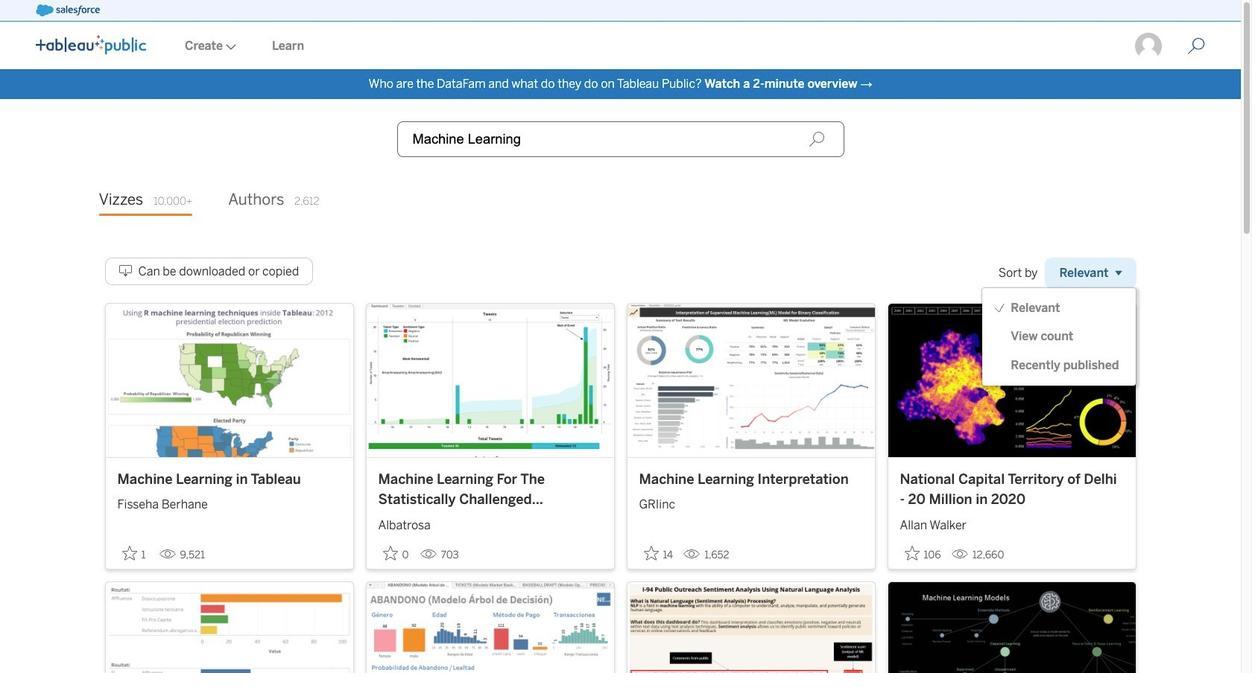Task type: describe. For each thing, give the bounding box(es) containing it.
tara.schultz image
[[1134, 31, 1164, 61]]

1 add favorite button from the left
[[117, 542, 153, 566]]

4 add favorite button from the left
[[900, 542, 946, 566]]

add favorite image
[[122, 546, 137, 561]]

Search input field
[[397, 121, 844, 157]]



Task type: vqa. For each thing, say whether or not it's contained in the screenshot.
DUPLICATE icon
no



Task type: locate. For each thing, give the bounding box(es) containing it.
go to search image
[[1169, 37, 1223, 55]]

search image
[[808, 131, 825, 148]]

add favorite image for 3rd add favorite button from right
[[383, 546, 398, 561]]

2 horizontal spatial add favorite image
[[905, 546, 919, 561]]

1 add favorite image from the left
[[383, 546, 398, 561]]

Add Favorite button
[[117, 542, 153, 566], [378, 542, 414, 566], [639, 542, 678, 566], [900, 542, 946, 566]]

create image
[[223, 44, 236, 50]]

add favorite image for 1st add favorite button from right
[[905, 546, 919, 561]]

logo image
[[36, 35, 146, 54]]

0 horizontal spatial add favorite image
[[383, 546, 398, 561]]

workbook thumbnail image
[[105, 304, 353, 457], [366, 304, 614, 457], [627, 304, 875, 457], [888, 304, 1136, 457], [105, 583, 353, 674], [366, 583, 614, 674], [627, 583, 875, 674], [888, 583, 1136, 674]]

2 add favorite image from the left
[[644, 546, 659, 561]]

2 add favorite button from the left
[[378, 542, 414, 566]]

salesforce logo image
[[36, 4, 100, 16]]

3 add favorite image from the left
[[905, 546, 919, 561]]

3 add favorite button from the left
[[639, 542, 678, 566]]

1 horizontal spatial add favorite image
[[644, 546, 659, 561]]

list options menu
[[983, 294, 1136, 380]]

add favorite image for 2nd add favorite button from the right
[[644, 546, 659, 561]]

add favorite image
[[383, 546, 398, 561], [644, 546, 659, 561], [905, 546, 919, 561]]



